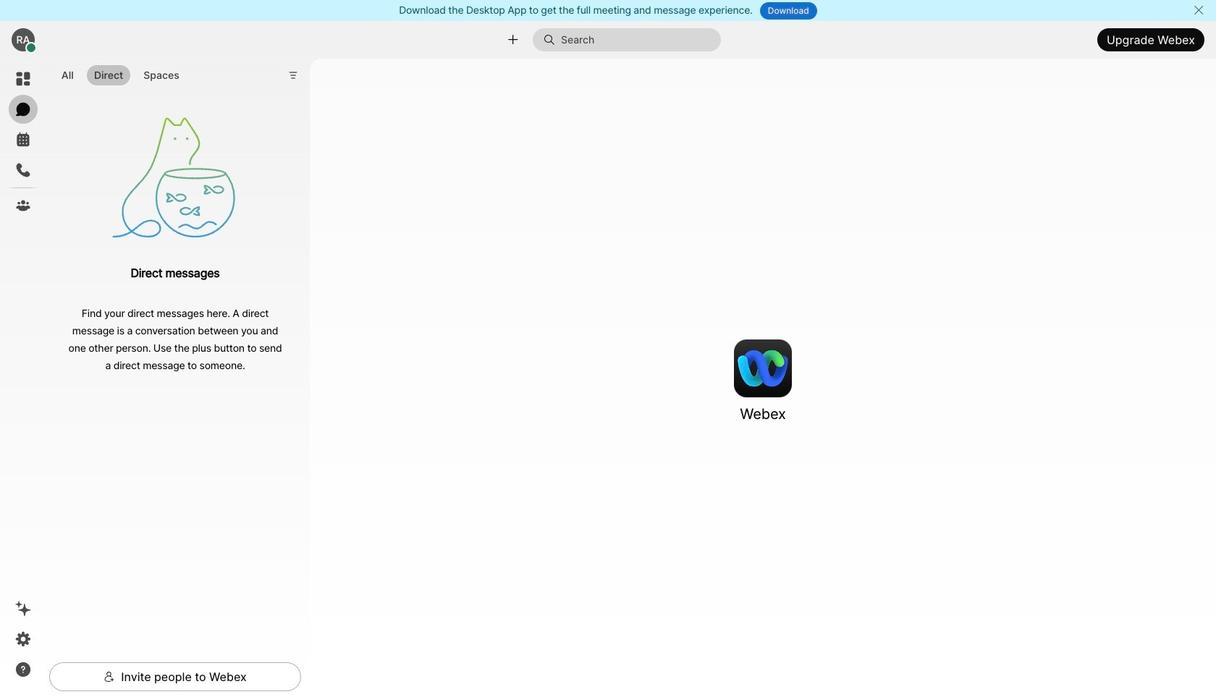 Task type: locate. For each thing, give the bounding box(es) containing it.
find your direct messages here. a direct message is a conversation between you and one other person. use the plus button to send a direct message to someone. element
[[46, 91, 304, 657]]

navigation
[[0, 59, 46, 697]]

tab list
[[51, 57, 190, 90]]

webex tab list
[[9, 64, 38, 220]]



Task type: describe. For each thing, give the bounding box(es) containing it.
cancel_16 image
[[1193, 4, 1204, 16]]



Task type: vqa. For each thing, say whether or not it's contained in the screenshot.
2nd wrapper image from the bottom
no



